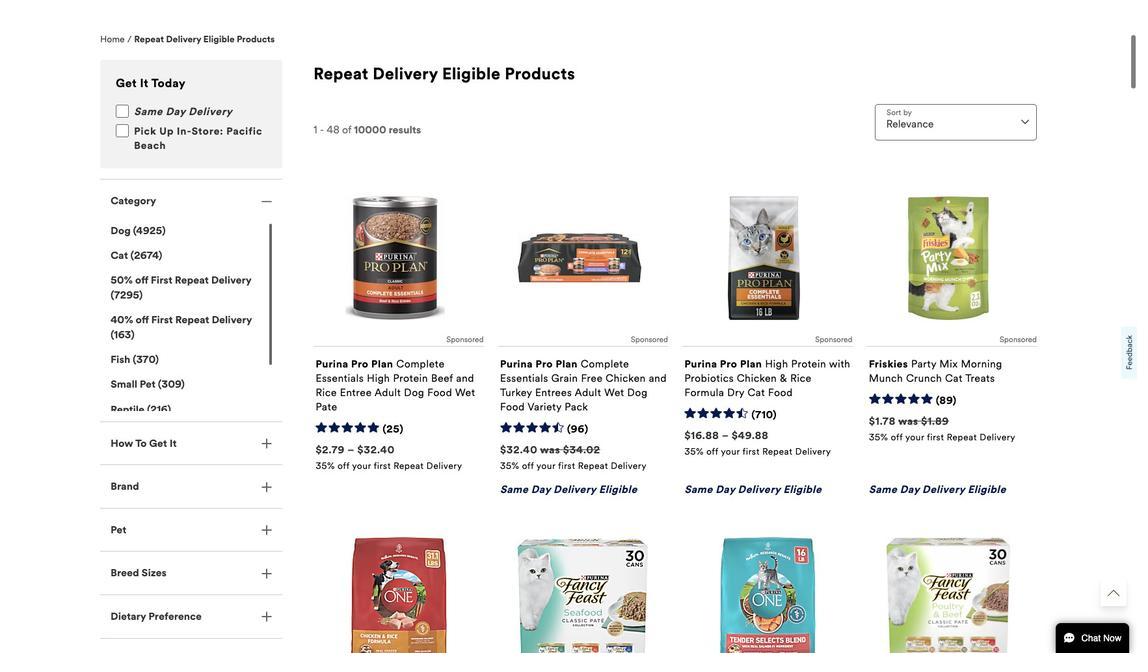 Task type: locate. For each thing, give the bounding box(es) containing it.
repeat inside 50% off first repeat delivery ( 7295 )
[[175, 274, 209, 287]]

same day delivery eligible down $1.78 was $1.89 35% off your first repeat delivery
[[869, 483, 1006, 496]]

purina pro plan for entrees
[[500, 358, 578, 370]]

day for high protein with probiotics chicken & rice formula dry cat food
[[716, 483, 735, 496]]

0 horizontal spatial $32.40
[[357, 444, 395, 456]]

off down from $2.79 up to $32.40 element
[[338, 461, 350, 472]]

purina up turkey
[[500, 358, 533, 370]]

1 sponsored from the left
[[447, 335, 484, 344]]

0 vertical spatial was
[[898, 415, 919, 427]]

1
[[314, 123, 317, 136]]

( inside 50% off first repeat delivery ( 7295 )
[[111, 289, 114, 301]]

2 pro from the left
[[536, 358, 553, 370]]

repeat
[[134, 34, 164, 45], [314, 64, 369, 84], [175, 274, 209, 287], [175, 314, 209, 326], [947, 432, 977, 443], [762, 446, 793, 457], [394, 461, 424, 472], [578, 461, 608, 472]]

2 and from the left
[[649, 372, 667, 384]]

repeat down $49.88
[[762, 446, 793, 457]]

delivery inside $32.40 was $34.02 35% off your first repeat delivery
[[611, 461, 647, 472]]

plan up the grain
[[556, 358, 578, 370]]

protein left the beef
[[393, 372, 428, 384]]

0 horizontal spatial purina
[[316, 358, 348, 370]]

repeat right the /
[[134, 34, 164, 45]]

repeat inside $2.79 – $32.40 35% off your first repeat delivery
[[394, 461, 424, 472]]

off for $32.40
[[522, 461, 534, 472]]

adult right entree
[[375, 386, 401, 399]]

0 vertical spatial –
[[722, 429, 729, 442]]

your down from $16.88 up to $49.88 element
[[721, 446, 740, 457]]

plus icon 2 button
[[100, 422, 282, 465], [100, 465, 282, 508], [100, 509, 282, 551], [100, 552, 282, 595], [100, 595, 282, 638]]

2 sponsored from the left
[[631, 335, 668, 344]]

complete for protein
[[396, 358, 445, 370]]

2 horizontal spatial dog
[[627, 386, 648, 399]]

high protein with probiotics chicken & rice formula dry cat food
[[685, 358, 851, 399]]

your
[[905, 432, 925, 443], [721, 446, 740, 457], [352, 461, 371, 472], [537, 461, 556, 472]]

purina pro plan up probiotics
[[685, 358, 762, 370]]

adult
[[375, 386, 401, 399], [575, 386, 601, 399]]

category button
[[100, 180, 282, 222]]

0 horizontal spatial –
[[348, 444, 355, 456]]

off down variety
[[522, 461, 534, 472]]

4 sponsored from the left
[[1000, 335, 1037, 344]]

purina pro plan up the grain
[[500, 358, 578, 370]]

it
[[140, 76, 149, 91]]

purina pro plan
[[316, 358, 393, 370], [500, 358, 578, 370], [685, 358, 762, 370]]

plus icon 2 image
[[262, 438, 272, 449], [262, 482, 272, 492], [262, 525, 272, 536], [262, 568, 272, 579], [262, 612, 272, 622]]

1 horizontal spatial same day delivery eligible
[[685, 483, 822, 496]]

repeat down $34.02 at the bottom of the page
[[578, 461, 608, 472]]

pacific
[[226, 125, 262, 137]]

1 purina from the left
[[316, 358, 348, 370]]

complete inside the complete essentials high protein beef and rice entree adult dog food wet pate
[[396, 358, 445, 370]]

2 horizontal spatial plan
[[740, 358, 762, 370]]

variety
[[528, 401, 562, 413]]

complete up free
[[581, 358, 629, 370]]

0 horizontal spatial plan
[[371, 358, 393, 370]]

$32.40 inside $32.40 was $34.02 35% off your first repeat delivery
[[500, 444, 538, 456]]

your for $32.40
[[352, 461, 371, 472]]

2 essentials from the left
[[500, 372, 548, 384]]

1 wet from the left
[[455, 386, 475, 399]]

1 $32.40 from the left
[[357, 444, 395, 456]]

and
[[456, 372, 474, 384], [649, 372, 667, 384]]

rice for protein
[[790, 372, 812, 384]]

food inside the complete essentials high protein beef and rice entree adult dog food wet pate
[[427, 386, 452, 399]]

chicken right free
[[606, 372, 646, 384]]

35% inside '$16.88 – $49.88 35% off your first repeat delivery'
[[685, 446, 704, 457]]

your for $49.88
[[721, 446, 740, 457]]

1 horizontal spatial –
[[722, 429, 729, 442]]

repeat inside $32.40 was $34.02 35% off your first repeat delivery
[[578, 461, 608, 472]]

home
[[100, 34, 125, 45]]

1 vertical spatial products
[[505, 64, 575, 84]]

0 vertical spatial protein
[[791, 358, 826, 370]]

free
[[581, 372, 603, 384]]

1 horizontal spatial was
[[898, 415, 919, 427]]

5 plus icon 2 image from the top
[[262, 612, 272, 622]]

first inside $2.79 – $32.40 35% off your first repeat delivery
[[374, 461, 391, 472]]

essentials
[[316, 372, 364, 384], [500, 372, 548, 384]]

0 horizontal spatial chicken
[[606, 372, 646, 384]]

2 adult from the left
[[575, 386, 601, 399]]

adult inside the complete essentials high protein beef and rice entree adult dog food wet pate
[[375, 386, 401, 399]]

) up small pet ( 309 )
[[155, 353, 159, 366]]

3 plus icon 2 image from the top
[[262, 525, 272, 536]]

2 horizontal spatial pro
[[720, 358, 737, 370]]

off down $16.88
[[706, 446, 719, 457]]

protein left with
[[791, 358, 826, 370]]

– right $16.88
[[722, 429, 729, 442]]

food for beef
[[427, 386, 452, 399]]

1 horizontal spatial cat
[[748, 386, 765, 399]]

off inside '$16.88 – $49.88 35% off your first repeat delivery'
[[706, 446, 719, 457]]

pro for entrees
[[536, 358, 553, 370]]

purina up probiotics
[[685, 358, 717, 370]]

1 horizontal spatial protein
[[791, 358, 826, 370]]

down arrow icon 1 image
[[1021, 120, 1029, 124]]

adult for free
[[575, 386, 601, 399]]

day for complete essentials grain free chicken and turkey entrees adult wet dog food variety pack
[[531, 483, 551, 496]]

1 horizontal spatial products
[[505, 64, 575, 84]]

1 horizontal spatial complete
[[581, 358, 629, 370]]

0 horizontal spatial complete
[[396, 358, 445, 370]]

off right the 40%
[[136, 314, 149, 326]]

repeat inside 40% off first repeat delivery ( 163 )
[[175, 314, 209, 326]]

1 vertical spatial cat
[[945, 372, 963, 384]]

essentials inside complete essentials grain free chicken and turkey entrees adult wet dog food variety pack
[[500, 372, 548, 384]]

plan for probiotics
[[740, 358, 762, 370]]

food
[[427, 386, 452, 399], [768, 386, 793, 399], [500, 401, 525, 413]]

1 horizontal spatial and
[[649, 372, 667, 384]]

0 horizontal spatial pro
[[351, 358, 369, 370]]

your inside $1.78 was $1.89 35% off your first repeat delivery
[[905, 432, 925, 443]]

– right $2.79
[[348, 444, 355, 456]]

first down from $2.79 up to $32.40 element
[[374, 461, 391, 472]]

0 vertical spatial first
[[151, 274, 172, 287]]

$49.88
[[732, 429, 769, 442]]

) up cat ( 2674 ) in the top left of the page
[[162, 224, 166, 237]]

1 vertical spatial protein
[[393, 372, 428, 384]]

0 horizontal spatial food
[[427, 386, 452, 399]]

$32.40
[[357, 444, 395, 456], [500, 444, 538, 456]]

food inside the high protein with probiotics chicken & rice formula dry cat food
[[768, 386, 793, 399]]

rice inside the complete essentials high protein beef and rice entree adult dog food wet pate
[[316, 386, 337, 399]]

same day delivery eligible
[[500, 483, 637, 496], [685, 483, 822, 496], [869, 483, 1006, 496]]

first down 2674
[[151, 274, 172, 287]]

first inside $32.40 was $34.02 35% off your first repeat delivery
[[558, 461, 575, 472]]

adult down free
[[575, 386, 601, 399]]

repeat up 40% off first repeat delivery ( 163 )
[[175, 274, 209, 287]]

pro up the grain
[[536, 358, 553, 370]]

$2.79
[[316, 444, 345, 456]]

$1.78 was $1.89 35% off your first repeat delivery
[[869, 415, 1016, 443]]

purina up entree
[[316, 358, 348, 370]]

2 horizontal spatial same day delivery eligible
[[869, 483, 1006, 496]]

2 horizontal spatial cat
[[945, 372, 963, 384]]

0 horizontal spatial wet
[[455, 386, 475, 399]]

1 horizontal spatial chicken
[[737, 372, 777, 384]]

and right the beef
[[456, 372, 474, 384]]

0 vertical spatial products
[[237, 34, 275, 45]]

repeat inside $1.78 was $1.89 35% off your first repeat delivery
[[947, 432, 977, 443]]

0 horizontal spatial adult
[[375, 386, 401, 399]]

1 vertical spatial first
[[151, 314, 173, 326]]

food down turkey
[[500, 401, 525, 413]]

was for $32.40
[[540, 444, 560, 456]]

1 horizontal spatial plan
[[556, 358, 578, 370]]

first inside 40% off first repeat delivery ( 163 )
[[151, 314, 173, 326]]

first for $34.02
[[558, 461, 575, 472]]

delivery inside $1.78 was $1.89 35% off your first repeat delivery
[[980, 432, 1016, 443]]

1 vertical spatial –
[[348, 444, 355, 456]]

– for $16.88
[[722, 429, 729, 442]]

first down $34.02 at the bottom of the page
[[558, 461, 575, 472]]

pro up entree
[[351, 358, 369, 370]]

off inside $1.78 was $1.89 35% off your first repeat delivery
[[891, 432, 903, 443]]

first for 7295
[[151, 274, 172, 287]]

essentials up entree
[[316, 372, 364, 384]]

cat ( 2674 )
[[111, 249, 162, 262]]

$32.40 down variety
[[500, 444, 538, 456]]

1 horizontal spatial purina
[[500, 358, 533, 370]]

35% inside $32.40 was $34.02 35% off your first repeat delivery
[[500, 461, 519, 472]]

your inside '$16.88 – $49.88 35% off your first repeat delivery'
[[721, 446, 740, 457]]

party
[[911, 358, 937, 370]]

purina pro plan for formula
[[685, 358, 762, 370]]

$1.89
[[921, 415, 949, 427]]

eligible for party mix morning munch crunch cat treats
[[968, 483, 1006, 496]]

) down 4925
[[159, 249, 162, 262]]

your down from $2.79 up to $32.40 element
[[352, 461, 371, 472]]

was left $34.02 at the bottom of the page
[[540, 444, 560, 456]]

first inside $1.78 was $1.89 35% off your first repeat delivery
[[927, 432, 944, 443]]

1 same day delivery eligible from the left
[[500, 483, 637, 496]]

purina pro plan up entree
[[316, 358, 393, 370]]

protein inside the high protein with probiotics chicken & rice formula dry cat food
[[791, 358, 826, 370]]

cat
[[111, 249, 128, 262], [945, 372, 963, 384], [748, 386, 765, 399]]

) inside 50% off first repeat delivery ( 7295 )
[[139, 289, 143, 301]]

first inside 50% off first repeat delivery ( 7295 )
[[151, 274, 172, 287]]

0 horizontal spatial purina pro plan
[[316, 358, 393, 370]]

cat up 50%
[[111, 249, 128, 262]]

essentials for turkey
[[500, 372, 548, 384]]

2 purina pro plan from the left
[[500, 358, 578, 370]]

off inside $32.40 was $34.02 35% off your first repeat delivery
[[522, 461, 534, 472]]

same for complete essentials grain free chicken and turkey entrees adult wet dog food variety pack
[[500, 483, 528, 496]]

essentials inside the complete essentials high protein beef and rice entree adult dog food wet pate
[[316, 372, 364, 384]]

first inside '$16.88 – $49.88 35% off your first repeat delivery'
[[743, 446, 760, 457]]

off inside $2.79 – $32.40 35% off your first repeat delivery
[[338, 461, 350, 472]]

$32.40 down 25 reviews element
[[357, 444, 395, 456]]

(96)
[[567, 423, 589, 435]]

– inside $2.79 – $32.40 35% off your first repeat delivery
[[348, 444, 355, 456]]

2 same day delivery eligible from the left
[[685, 483, 822, 496]]

first for $32.40
[[374, 461, 391, 472]]

party mix morning munch crunch cat treats
[[869, 358, 1003, 384]]

adult inside complete essentials grain free chicken and turkey entrees adult wet dog food variety pack
[[575, 386, 601, 399]]

first down $1.89
[[927, 432, 944, 443]]

plan
[[371, 358, 393, 370], [556, 358, 578, 370], [740, 358, 762, 370]]

0 vertical spatial high
[[765, 358, 788, 370]]

chicken
[[606, 372, 646, 384], [737, 372, 777, 384]]

(
[[133, 224, 136, 237], [130, 249, 134, 262], [111, 289, 114, 301], [111, 328, 114, 341], [133, 353, 136, 366], [158, 378, 162, 391], [147, 403, 150, 416]]

3 plan from the left
[[740, 358, 762, 370]]

your inside $32.40 was $34.02 35% off your first repeat delivery
[[537, 461, 556, 472]]

2 horizontal spatial purina pro plan
[[685, 358, 762, 370]]

0 horizontal spatial high
[[367, 372, 390, 384]]

off
[[135, 274, 148, 287], [136, 314, 149, 326], [891, 432, 903, 443], [706, 446, 719, 457], [338, 461, 350, 472], [522, 461, 534, 472]]

and left probiotics
[[649, 372, 667, 384]]

same day delivery eligible for $1.89
[[869, 483, 1006, 496]]

your inside $2.79 – $32.40 35% off your first repeat delivery
[[352, 461, 371, 472]]

food down the beef
[[427, 386, 452, 399]]

plus icon 2 image for third plus icon 2 dropdown button
[[262, 525, 272, 536]]

your down variety
[[537, 461, 556, 472]]

1 plan from the left
[[371, 358, 393, 370]]

1 adult from the left
[[375, 386, 401, 399]]

2 horizontal spatial food
[[768, 386, 793, 399]]

pro up probiotics
[[720, 358, 737, 370]]

eligible
[[203, 34, 235, 45], [442, 64, 501, 84], [599, 483, 637, 496], [783, 483, 822, 496], [968, 483, 1006, 496]]

repeat down 50% off first repeat delivery ( 7295 )
[[175, 314, 209, 326]]

first down $49.88
[[743, 446, 760, 457]]

4 plus icon 2 image from the top
[[262, 568, 272, 579]]

1 horizontal spatial wet
[[604, 386, 624, 399]]

day
[[166, 105, 186, 118], [531, 483, 551, 496], [716, 483, 735, 496], [900, 483, 920, 496]]

scroll to top image
[[1108, 587, 1120, 599]]

repeat down $1.89
[[947, 432, 977, 443]]

0 horizontal spatial same day delivery eligible
[[500, 483, 637, 496]]

1 horizontal spatial $32.40
[[500, 444, 538, 456]]

2 horizontal spatial purina
[[685, 358, 717, 370]]

2 plan from the left
[[556, 358, 578, 370]]

3 purina from the left
[[685, 358, 717, 370]]

delivery
[[166, 34, 201, 45], [373, 64, 438, 84], [188, 105, 232, 118], [211, 274, 251, 287], [212, 314, 252, 326], [980, 432, 1016, 443], [795, 446, 831, 457], [426, 461, 462, 472], [611, 461, 647, 472], [554, 483, 596, 496], [738, 483, 781, 496], [922, 483, 965, 496]]

same day delivery eligible down $32.40 was $34.02 35% off your first repeat delivery
[[500, 483, 637, 496]]

first
[[927, 432, 944, 443], [743, 446, 760, 457], [374, 461, 391, 472], [558, 461, 575, 472]]

309
[[162, 378, 181, 391]]

off right 50%
[[135, 274, 148, 287]]

your down $1.89
[[905, 432, 925, 443]]

$1.78
[[869, 415, 896, 427]]

$32.40 inside $2.79 – $32.40 35% off your first repeat delivery
[[357, 444, 395, 456]]

was right $1.78
[[898, 415, 919, 427]]

3 pro from the left
[[720, 358, 737, 370]]

2 vertical spatial cat
[[748, 386, 765, 399]]

1 vertical spatial rice
[[316, 386, 337, 399]]

off inside 40% off first repeat delivery ( 163 )
[[136, 314, 149, 326]]

0 horizontal spatial essentials
[[316, 372, 364, 384]]

repeat down 25 reviews element
[[394, 461, 424, 472]]

rice inside the high protein with probiotics chicken & rice formula dry cat food
[[790, 372, 812, 384]]

cat down the 'mix'
[[945, 372, 963, 384]]

1 essentials from the left
[[316, 372, 364, 384]]

complete
[[396, 358, 445, 370], [581, 358, 629, 370]]

2 complete from the left
[[581, 358, 629, 370]]

35% inside $2.79 – $32.40 35% off your first repeat delivery
[[316, 461, 335, 472]]

styled arrow button link
[[1101, 580, 1127, 606]]

)
[[162, 224, 166, 237], [159, 249, 162, 262], [139, 289, 143, 301], [131, 328, 135, 341], [155, 353, 159, 366], [181, 378, 185, 391], [168, 403, 171, 416]]

1 horizontal spatial high
[[765, 358, 788, 370]]

1 horizontal spatial pro
[[536, 358, 553, 370]]

wet inside the complete essentials high protein beef and rice entree adult dog food wet pate
[[455, 386, 475, 399]]

rice up pate
[[316, 386, 337, 399]]

2 chicken from the left
[[737, 372, 777, 384]]

–
[[722, 429, 729, 442], [348, 444, 355, 456]]

complete inside complete essentials grain free chicken and turkey entrees adult wet dog food variety pack
[[581, 358, 629, 370]]

high up '&'
[[765, 358, 788, 370]]

1 horizontal spatial food
[[500, 401, 525, 413]]

food inside complete essentials grain free chicken and turkey entrees adult wet dog food variety pack
[[500, 401, 525, 413]]

was
[[898, 415, 919, 427], [540, 444, 560, 456]]

pate
[[316, 401, 337, 413]]

chicken inside complete essentials grain free chicken and turkey entrees adult wet dog food variety pack
[[606, 372, 646, 384]]

1 chicken from the left
[[606, 372, 646, 384]]

2 wet from the left
[[604, 386, 624, 399]]

from $2.79 up to $32.40 element
[[316, 444, 395, 456]]

same day delivery eligible for $49.88
[[685, 483, 822, 496]]

food for chicken
[[768, 386, 793, 399]]

plan up "dry"
[[740, 358, 762, 370]]

0 horizontal spatial products
[[237, 34, 275, 45]]

1 horizontal spatial rice
[[790, 372, 812, 384]]

and inside complete essentials grain free chicken and turkey entrees adult wet dog food variety pack
[[649, 372, 667, 384]]

3 purina pro plan from the left
[[685, 358, 762, 370]]

pick up in-store:
[[134, 125, 226, 137]]

( down the 40%
[[111, 328, 114, 341]]

essentials up turkey
[[500, 372, 548, 384]]

( down dog ( 4925 )
[[130, 249, 134, 262]]

purina for complete essentials grain free chicken and turkey entrees adult wet dog food variety pack
[[500, 358, 533, 370]]

1 complete from the left
[[396, 358, 445, 370]]

same
[[134, 105, 163, 118], [500, 483, 528, 496], [685, 483, 713, 496], [869, 483, 897, 496]]

chicken up "dry"
[[737, 372, 777, 384]]

first
[[151, 274, 172, 287], [151, 314, 173, 326]]

dry
[[727, 386, 745, 399]]

category
[[111, 195, 156, 207]]

friskies
[[869, 358, 908, 370]]

plan for free
[[556, 358, 578, 370]]

) down cat ( 2674 ) in the top left of the page
[[139, 289, 143, 301]]

chicken inside the high protein with probiotics chicken & rice formula dry cat food
[[737, 372, 777, 384]]

purina
[[316, 358, 348, 370], [500, 358, 533, 370], [685, 358, 717, 370]]

35% inside $1.78 was $1.89 35% off your first repeat delivery
[[869, 432, 888, 443]]

purina pro plan for entree
[[316, 358, 393, 370]]

first down 50% off first repeat delivery ( 7295 )
[[151, 314, 173, 326]]

eligible for high protein with probiotics chicken & rice formula dry cat food
[[783, 483, 822, 496]]

plus icon 2 image for fourth plus icon 2 dropdown button from the bottom
[[262, 482, 272, 492]]

reptile ( 216 )
[[111, 403, 171, 416]]

morning
[[961, 358, 1003, 370]]

0 horizontal spatial cat
[[111, 249, 128, 262]]

3 sponsored from the left
[[815, 335, 853, 344]]

off down $1.78
[[891, 432, 903, 443]]

wet inside complete essentials grain free chicken and turkey entrees adult wet dog food variety pack
[[604, 386, 624, 399]]

0 horizontal spatial and
[[456, 372, 474, 384]]

1 horizontal spatial dog
[[404, 386, 424, 399]]

) right pet
[[181, 378, 185, 391]]

was inside $1.78 was $1.89 35% off your first repeat delivery
[[898, 415, 919, 427]]

1 and from the left
[[456, 372, 474, 384]]

2 $32.40 from the left
[[500, 444, 538, 456]]

delivery inside '$16.88 – $49.88 35% off your first repeat delivery'
[[795, 446, 831, 457]]

1 plus icon 2 image from the top
[[262, 438, 272, 449]]

and inside the complete essentials high protein beef and rice entree adult dog food wet pate
[[456, 372, 474, 384]]

2 plus icon 2 image from the top
[[262, 482, 272, 492]]

( right fish
[[133, 353, 136, 366]]

0 horizontal spatial rice
[[316, 386, 337, 399]]

2 purina from the left
[[500, 358, 533, 370]]

your for $34.02
[[537, 461, 556, 472]]

high up entree
[[367, 372, 390, 384]]

same day delivery eligible down '$16.88 – $49.88 35% off your first repeat delivery'
[[685, 483, 822, 496]]

( down 50%
[[111, 289, 114, 301]]

1 horizontal spatial purina pro plan
[[500, 358, 578, 370]]

store:
[[192, 125, 224, 137]]

0 vertical spatial rice
[[790, 372, 812, 384]]

was inside $32.40 was $34.02 35% off your first repeat delivery
[[540, 444, 560, 456]]

1 horizontal spatial essentials
[[500, 372, 548, 384]]

1 vertical spatial high
[[367, 372, 390, 384]]

cat right "dry"
[[748, 386, 765, 399]]

food down '&'
[[768, 386, 793, 399]]

0 horizontal spatial was
[[540, 444, 560, 456]]

1 horizontal spatial adult
[[575, 386, 601, 399]]

1 vertical spatial was
[[540, 444, 560, 456]]

protein
[[791, 358, 826, 370], [393, 372, 428, 384]]

) down the 40%
[[131, 328, 135, 341]]

repeat inside '$16.88 – $49.88 35% off your first repeat delivery'
[[762, 446, 793, 457]]

50%
[[111, 274, 133, 287]]

plan up entree
[[371, 358, 393, 370]]

complete up the beef
[[396, 358, 445, 370]]

1 purina pro plan from the left
[[316, 358, 393, 370]]

products
[[237, 34, 275, 45], [505, 64, 575, 84]]

0 horizontal spatial protein
[[393, 372, 428, 384]]

) down 309
[[168, 403, 171, 416]]

– inside '$16.88 – $49.88 35% off your first repeat delivery'
[[722, 429, 729, 442]]

same for high protein with probiotics chicken & rice formula dry cat food
[[685, 483, 713, 496]]

3 same day delivery eligible from the left
[[869, 483, 1006, 496]]

1 pro from the left
[[351, 358, 369, 370]]

sponsored for high protein with probiotics chicken & rice formula dry cat food
[[815, 335, 853, 344]]

today
[[151, 76, 186, 91]]

rice right '&'
[[790, 372, 812, 384]]

( right pet
[[158, 378, 162, 391]]



Task type: vqa. For each thing, say whether or not it's contained in the screenshot.
WARNINGS button at the top of the page
no



Task type: describe. For each thing, give the bounding box(es) containing it.
home link
[[100, 34, 125, 45]]

cat inside party mix morning munch crunch cat treats
[[945, 372, 963, 384]]

216
[[150, 403, 168, 416]]

pacific beach
[[134, 125, 262, 152]]

home / repeat delivery eligible products
[[100, 34, 275, 45]]

same day delivery
[[134, 105, 232, 118]]

/
[[127, 34, 132, 45]]

pack
[[565, 401, 588, 413]]

2 plus icon 2 button from the top
[[100, 465, 282, 508]]

5 plus icon 2 button from the top
[[100, 595, 282, 638]]

adult for protein
[[375, 386, 401, 399]]

probiotics
[[685, 372, 734, 384]]

get
[[116, 76, 137, 91]]

40% off first repeat delivery ( 163 )
[[111, 314, 252, 341]]

$32.40 was $34.02 35% off your first repeat delivery
[[500, 444, 647, 472]]

370
[[136, 353, 155, 366]]

( right reptile
[[147, 403, 150, 416]]

delivery inside $2.79 – $32.40 35% off your first repeat delivery
[[426, 461, 462, 472]]

35% for $1.78
[[869, 432, 888, 443]]

89 reviews element
[[936, 394, 957, 408]]

day for party mix morning munch crunch cat treats
[[900, 483, 920, 496]]

10000
[[354, 123, 386, 136]]

( up cat ( 2674 ) in the top left of the page
[[133, 224, 136, 237]]

off for $2.79
[[338, 461, 350, 472]]

(710)
[[752, 409, 777, 421]]

up
[[159, 125, 174, 137]]

dog inside complete essentials grain free chicken and turkey entrees adult wet dog food variety pack
[[627, 386, 648, 399]]

and for chicken
[[649, 372, 667, 384]]

1 plus icon 2 button from the top
[[100, 422, 282, 465]]

$16.88 – $49.88 35% off your first repeat delivery
[[685, 429, 831, 457]]

$16.88
[[685, 429, 719, 442]]

high inside the high protein with probiotics chicken & rice formula dry cat food
[[765, 358, 788, 370]]

delivery inside 40% off first repeat delivery ( 163 )
[[212, 314, 252, 326]]

eligible for complete essentials grain free chicken and turkey entrees adult wet dog food variety pack
[[599, 483, 637, 496]]

( inside 40% off first repeat delivery ( 163 )
[[111, 328, 114, 341]]

entrees
[[535, 386, 572, 399]]

chicken for cat
[[737, 372, 777, 384]]

sponsored for complete essentials grain free chicken and turkey entrees adult wet dog food variety pack
[[631, 335, 668, 344]]

complete essentials grain free chicken and turkey entrees adult wet dog food variety pack
[[500, 358, 667, 413]]

grain
[[551, 372, 578, 384]]

same for party mix morning munch crunch cat treats
[[869, 483, 897, 496]]

beef
[[431, 372, 453, 384]]

pet
[[140, 378, 156, 391]]

results
[[389, 123, 421, 136]]

35% for $32.40
[[500, 461, 519, 472]]

plan for protein
[[371, 358, 393, 370]]

delivery inside 50% off first repeat delivery ( 7295 )
[[211, 274, 251, 287]]

2674
[[134, 249, 159, 262]]

munch
[[869, 372, 903, 384]]

3 plus icon 2 button from the top
[[100, 509, 282, 551]]

0 horizontal spatial dog
[[111, 224, 131, 237]]

fish ( 370 )
[[111, 353, 159, 366]]

chicken for wet
[[606, 372, 646, 384]]

reptile
[[111, 403, 144, 416]]

40%
[[111, 314, 133, 326]]

0 vertical spatial cat
[[111, 249, 128, 262]]

first for $1.89
[[927, 432, 944, 443]]

cat inside the high protein with probiotics chicken & rice formula dry cat food
[[748, 386, 765, 399]]

$2.79 – $32.40 35% off your first repeat delivery
[[316, 444, 462, 472]]

pro for formula
[[720, 358, 737, 370]]

50% off first repeat delivery ( 7295 )
[[111, 274, 251, 301]]

&
[[780, 372, 787, 384]]

sponsored for party mix morning munch crunch cat treats
[[1000, 335, 1037, 344]]

from $16.88 up to $49.88 element
[[685, 429, 769, 442]]

7295
[[114, 289, 139, 301]]

plus icon 2 image for second plus icon 2 dropdown button from the bottom
[[262, 568, 272, 579]]

off inside 50% off first repeat delivery ( 7295 )
[[135, 274, 148, 287]]

complete for free
[[581, 358, 629, 370]]

treats
[[965, 372, 995, 384]]

small
[[111, 378, 137, 391]]

complete essentials high protein beef and rice entree adult dog food wet pate
[[316, 358, 475, 413]]

turkey
[[500, 386, 532, 399]]

rice for essentials
[[316, 386, 337, 399]]

1 - 48 of 10000 results
[[314, 123, 421, 136]]

repeat delivery eligible products
[[314, 64, 575, 84]]

(89)
[[936, 394, 957, 407]]

(25)
[[383, 423, 404, 435]]

first for $49.88
[[743, 446, 760, 457]]

$34.02
[[563, 444, 600, 456]]

in-
[[177, 125, 192, 137]]

25 reviews element
[[383, 423, 404, 436]]

4925
[[136, 224, 162, 237]]

710 reviews element
[[752, 409, 777, 422]]

formula
[[685, 386, 724, 399]]

entree
[[340, 386, 372, 399]]

repeat up of
[[314, 64, 369, 84]]

essentials for rice
[[316, 372, 364, 384]]

plus icon 2 image for fifth plus icon 2 dropdown button from the bottom of the page
[[262, 438, 272, 449]]

first for 163
[[151, 314, 173, 326]]

35% for $16.88
[[685, 446, 704, 457]]

of
[[342, 123, 351, 136]]

dog ( 4925 )
[[111, 224, 166, 237]]

purina for complete essentials high protein beef and rice entree adult dog food wet pate
[[316, 358, 348, 370]]

and for beef
[[456, 372, 474, 384]]

4 plus icon 2 button from the top
[[100, 552, 282, 595]]

crunch
[[906, 372, 942, 384]]

) inside 40% off first repeat delivery ( 163 )
[[131, 328, 135, 341]]

163
[[114, 328, 131, 341]]

with
[[829, 358, 851, 370]]

pro for entree
[[351, 358, 369, 370]]

– for $2.79
[[348, 444, 355, 456]]

fish
[[111, 353, 130, 366]]

high inside the complete essentials high protein beef and rice entree adult dog food wet pate
[[367, 372, 390, 384]]

was for $1.78
[[898, 415, 919, 427]]

repeat delivery eligible products link
[[134, 34, 275, 45]]

protein inside the complete essentials high protein beef and rice entree adult dog food wet pate
[[393, 372, 428, 384]]

off for $1.78
[[891, 432, 903, 443]]

pick
[[134, 125, 156, 137]]

small pet ( 309 )
[[111, 378, 185, 391]]

same day delivery eligible for $34.02
[[500, 483, 637, 496]]

off for $16.88
[[706, 446, 719, 457]]

plus icon 2 image for 1st plus icon 2 dropdown button from the bottom
[[262, 612, 272, 622]]

your for $1.89
[[905, 432, 925, 443]]

48
[[327, 123, 340, 136]]

35% for $2.79
[[316, 461, 335, 472]]

beach
[[134, 139, 166, 152]]

get it today
[[116, 76, 186, 91]]

purina for high protein with probiotics chicken & rice formula dry cat food
[[685, 358, 717, 370]]

sponsored for complete essentials high protein beef and rice entree adult dog food wet pate
[[447, 335, 484, 344]]

dog inside the complete essentials high protein beef and rice entree adult dog food wet pate
[[404, 386, 424, 399]]

96 reviews element
[[567, 423, 589, 436]]

mix
[[940, 358, 958, 370]]

-
[[320, 123, 324, 136]]



